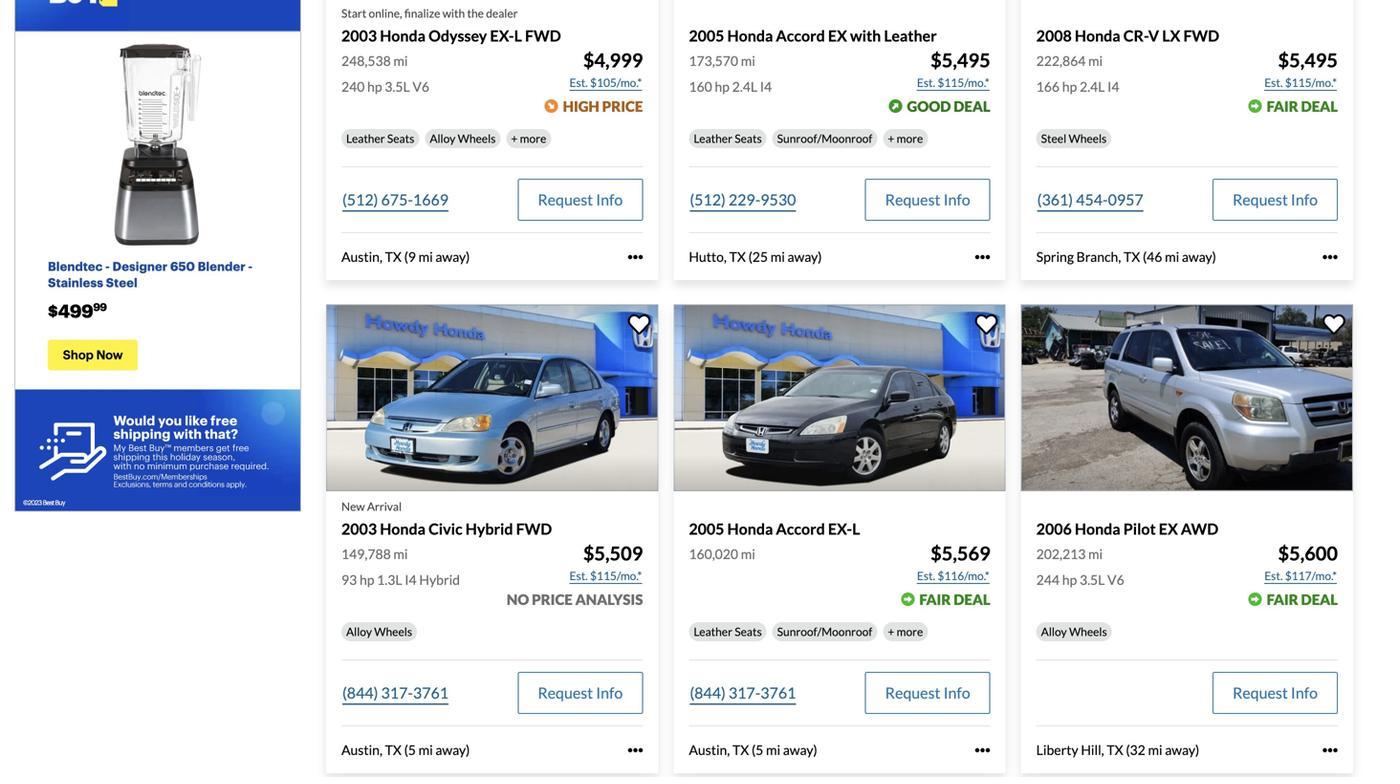 Task type: describe. For each thing, give the bounding box(es) containing it.
hybrid inside '149,788 mi 93 hp 1.3l i4 hybrid'
[[419, 572, 460, 588]]

ex- inside start online, finalize with the dealer 2003 honda odyssey ex-l fwd
[[490, 26, 514, 45]]

ellipsis h image for 9530
[[975, 249, 991, 265]]

$116/mo.*
[[938, 569, 990, 583]]

mi inside 222,864 mi 166 hp 2.4l i4
[[1089, 53, 1103, 69]]

honda inside new arrival 2003 honda civic hybrid fwd
[[380, 520, 426, 539]]

+ more for $5,495
[[888, 132, 923, 145]]

(46
[[1143, 249, 1163, 265]]

ellipsis h image for 0957
[[1323, 249, 1338, 265]]

1669
[[413, 190, 449, 209]]

$5,495 est. $115/mo.* for 2005 honda accord ex with leather
[[917, 49, 991, 89]]

2005 honda accord ex with leather
[[689, 26, 937, 45]]

2 (844) 317-3761 from the left
[[690, 684, 796, 703]]

248,538 mi 240 hp 3.5l v6
[[342, 53, 430, 95]]

149,788
[[342, 546, 391, 563]]

start online, finalize with the dealer 2003 honda odyssey ex-l fwd
[[342, 6, 561, 45]]

2 (844) from the left
[[690, 684, 726, 703]]

$115/mo.* for 2008 honda cr-v lx fwd
[[1285, 76, 1337, 89]]

finalize
[[405, 6, 440, 20]]

2 317- from the left
[[729, 684, 761, 703]]

price inside the $5,509 est. $115/mo.* no price analysis
[[532, 591, 573, 609]]

$105/mo.*
[[590, 76, 642, 89]]

spring branch, tx (46 mi away)
[[1037, 249, 1217, 265]]

leather seats down 240
[[346, 132, 415, 145]]

mi inside '173,570 mi 160 hp 2.4l i4'
[[741, 53, 756, 69]]

request info for the (512) 675-1669 button
[[538, 190, 623, 209]]

awd
[[1181, 520, 1219, 539]]

tx for 3761's ellipsis h icon
[[733, 743, 749, 759]]

(361) 454-0957
[[1038, 190, 1144, 209]]

ellipsis h image for $4,999
[[628, 249, 643, 265]]

est. for 2006 honda pilot ex awd
[[1265, 569, 1283, 583]]

seats for $5,495
[[735, 132, 762, 145]]

tx for $4,999's ellipsis h image
[[385, 249, 402, 265]]

est. $117/mo.* button
[[1264, 567, 1338, 586]]

mi inside '149,788 mi 93 hp 1.3l i4 hybrid'
[[394, 546, 408, 563]]

odyssey
[[429, 26, 487, 45]]

2.4l for 2005
[[732, 78, 758, 95]]

ex for $5,495
[[828, 26, 847, 45]]

$115/mo.* for 2005 honda accord ex with leather
[[938, 76, 990, 89]]

$4,999
[[583, 49, 643, 72]]

i4 for accord
[[760, 78, 772, 95]]

l inside start online, finalize with the dealer 2003 honda odyssey ex-l fwd
[[514, 26, 522, 45]]

request info for (361) 454-0957 button on the right
[[1233, 190, 1318, 209]]

deal for 2005 honda accord ex-l
[[954, 591, 991, 609]]

advertisement region
[[14, 0, 301, 512]]

93
[[342, 572, 357, 588]]

accord for $5,495
[[776, 26, 825, 45]]

v6 for $4,999
[[413, 78, 430, 95]]

hp for 2006
[[1063, 572, 1077, 588]]

fair deal for $5,495
[[1267, 98, 1338, 115]]

new
[[342, 500, 365, 514]]

+ for $5,495
[[888, 132, 895, 145]]

v
[[1149, 26, 1160, 45]]

454-
[[1076, 190, 1108, 209]]

no
[[507, 591, 529, 609]]

(32
[[1126, 743, 1146, 759]]

2003 inside start online, finalize with the dealer 2003 honda odyssey ex-l fwd
[[342, 26, 377, 45]]

fwd inside new arrival 2003 honda civic hybrid fwd
[[516, 520, 552, 539]]

0 horizontal spatial est. $115/mo.* button
[[569, 567, 643, 586]]

sunroof/moonroof for $5,569
[[777, 625, 873, 639]]

high price
[[563, 98, 643, 115]]

173,570 mi 160 hp 2.4l i4
[[689, 53, 772, 95]]

steel
[[1041, 132, 1067, 145]]

(25
[[749, 249, 768, 265]]

149,788 mi 93 hp 1.3l i4 hybrid
[[342, 546, 460, 588]]

244
[[1037, 572, 1060, 588]]

(9
[[404, 249, 416, 265]]

leather down 240
[[346, 132, 385, 145]]

honda for 2006 honda pilot ex awd
[[1075, 520, 1121, 539]]

est. for 2005 honda accord ex with leather
[[917, 76, 936, 89]]

2005 honda accord ex-l
[[689, 520, 860, 539]]

hp inside '149,788 mi 93 hp 1.3l i4 hybrid'
[[360, 572, 374, 588]]

2005 for $5,569
[[689, 520, 725, 539]]

austin, tx (5 mi away) for ellipsis h image associated with $5,509
[[342, 743, 470, 759]]

v6 for $5,600
[[1108, 572, 1125, 588]]

(512) 675-1669
[[342, 190, 449, 209]]

160,020 mi
[[689, 546, 756, 563]]

honda for 2008 honda cr-v lx fwd
[[1075, 26, 1121, 45]]

0 horizontal spatial alloy
[[346, 625, 372, 639]]

(5 for ellipsis h image associated with $5,509
[[404, 743, 416, 759]]

est. for 2008 honda cr-v lx fwd
[[1265, 76, 1283, 89]]

202,213 mi 244 hp 3.5l v6
[[1037, 546, 1125, 588]]

fair for $5,569
[[920, 591, 951, 609]]

$4,999 est. $105/mo.*
[[570, 49, 643, 89]]

leather down "160" on the top of page
[[694, 132, 733, 145]]

2008
[[1037, 26, 1072, 45]]

222,864
[[1037, 53, 1086, 69]]

est. $115/mo.* button for leather
[[916, 73, 991, 92]]

$5,509 est. $115/mo.* no price analysis
[[507, 543, 643, 609]]

honda for 2005 honda accord ex with leather
[[728, 26, 773, 45]]

deal for 2005 honda accord ex with leather
[[954, 98, 991, 115]]

ex for $5,600
[[1159, 520, 1178, 539]]

liberty
[[1037, 743, 1079, 759]]

request info for (512) 229-9530 button
[[885, 190, 971, 209]]

173,570
[[689, 53, 739, 69]]

i4 inside '149,788 mi 93 hp 1.3l i4 hybrid'
[[405, 572, 417, 588]]

good deal
[[907, 98, 991, 115]]

deal for 2006 honda pilot ex awd
[[1302, 591, 1338, 609]]

hp for 2005
[[715, 78, 730, 95]]

fair deal for $5,600
[[1267, 591, 1338, 609]]

202,213
[[1037, 546, 1086, 563]]

229-
[[729, 190, 761, 209]]

1 horizontal spatial alloy
[[430, 132, 456, 145]]

the
[[467, 6, 484, 20]]

3.5l for $4,999
[[385, 78, 410, 95]]

9530
[[761, 190, 796, 209]]

(512) 675-1669 button
[[342, 179, 450, 221]]

0957
[[1108, 190, 1144, 209]]

more for $5,569
[[897, 625, 923, 639]]

(361) 454-0957 button
[[1037, 179, 1145, 221]]

160,020
[[689, 546, 739, 563]]

austin, for $4,999
[[342, 249, 383, 265]]

240
[[342, 78, 365, 95]]

steel wheels
[[1041, 132, 1107, 145]]

1 horizontal spatial ex-
[[828, 520, 852, 539]]

$5,569 est. $116/mo.*
[[917, 543, 991, 583]]

lx
[[1162, 26, 1181, 45]]

2006 honda pilot ex awd
[[1037, 520, 1219, 539]]

2 horizontal spatial alloy
[[1041, 625, 1067, 639]]

$117/mo.*
[[1285, 569, 1337, 583]]

request info for first (844) 317-3761 button from right
[[885, 684, 971, 703]]

seats up 675-
[[387, 132, 415, 145]]



Task type: locate. For each thing, give the bounding box(es) containing it.
(512) left the '229-' at the top of the page
[[690, 190, 726, 209]]

hp right 93
[[360, 572, 374, 588]]

seats
[[387, 132, 415, 145], [735, 132, 762, 145], [735, 625, 762, 639]]

2.4l inside '173,570 mi 160 hp 2.4l i4'
[[732, 78, 758, 95]]

0 horizontal spatial with
[[443, 6, 465, 20]]

(512) for (512) 675-1669
[[342, 190, 378, 209]]

hp right 166
[[1063, 78, 1077, 95]]

ellipsis h image for $5,509
[[628, 743, 643, 759]]

branch,
[[1077, 249, 1121, 265]]

2005
[[689, 26, 725, 45], [689, 520, 725, 539]]

leather seats for $5,569
[[694, 625, 762, 639]]

request
[[538, 190, 593, 209], [885, 190, 941, 209], [1233, 190, 1288, 209], [538, 684, 593, 703], [885, 684, 941, 703], [1233, 684, 1288, 703]]

1 sunroof/moonroof from the top
[[777, 132, 873, 145]]

honda down online,
[[380, 26, 426, 45]]

hp inside '173,570 mi 160 hp 2.4l i4'
[[715, 78, 730, 95]]

sunroof/moonroof for $5,495
[[777, 132, 873, 145]]

1 horizontal spatial l
[[852, 520, 860, 539]]

2 sunroof/moonroof from the top
[[777, 625, 873, 639]]

2 2003 from the top
[[342, 520, 377, 539]]

1 horizontal spatial v6
[[1108, 572, 1125, 588]]

fair deal for $5,569
[[920, 591, 991, 609]]

1 $5,495 est. $115/mo.* from the left
[[917, 49, 991, 89]]

317-
[[381, 684, 413, 703], [729, 684, 761, 703]]

0 vertical spatial with
[[443, 6, 465, 20]]

2005 up 173,570
[[689, 26, 725, 45]]

0 horizontal spatial 3.5l
[[385, 78, 410, 95]]

$5,495 for leather
[[931, 49, 991, 72]]

honda up 202,213 mi 244 hp 3.5l v6 at the bottom of the page
[[1075, 520, 1121, 539]]

0 horizontal spatial i4
[[405, 572, 417, 588]]

est. inside $5,569 est. $116/mo.*
[[917, 569, 936, 583]]

i4
[[760, 78, 772, 95], [1108, 78, 1120, 95], [405, 572, 417, 588]]

0 horizontal spatial price
[[532, 591, 573, 609]]

1 horizontal spatial with
[[850, 26, 881, 45]]

silver 2003 honda civic hybrid fwd sedan front-wheel drive automatic image
[[326, 305, 658, 492]]

est. $115/mo.* button for fwd
[[1264, 73, 1338, 92]]

alloy down the '244'
[[1041, 625, 1067, 639]]

accord
[[776, 26, 825, 45], [776, 520, 825, 539]]

0 vertical spatial 3.5l
[[385, 78, 410, 95]]

0 vertical spatial accord
[[776, 26, 825, 45]]

1 vertical spatial 2005
[[689, 520, 725, 539]]

1 horizontal spatial austin, tx (5 mi away)
[[689, 743, 818, 759]]

1 vertical spatial price
[[532, 591, 573, 609]]

3.5l for $5,600
[[1080, 572, 1105, 588]]

$5,495 est. $115/mo.*
[[917, 49, 991, 89], [1265, 49, 1338, 89]]

seats down 160,020 mi on the bottom of the page
[[735, 625, 762, 639]]

1 2003 from the top
[[342, 26, 377, 45]]

1 horizontal spatial (844) 317-3761
[[690, 684, 796, 703]]

1 horizontal spatial (5
[[752, 743, 764, 759]]

$5,509
[[583, 543, 643, 566]]

1 horizontal spatial 2.4l
[[1080, 78, 1105, 95]]

hp inside 248,538 mi 240 hp 3.5l v6
[[367, 78, 382, 95]]

0 horizontal spatial $115/mo.*
[[590, 569, 642, 583]]

leather seats for $5,495
[[694, 132, 762, 145]]

2 (844) 317-3761 button from the left
[[689, 673, 797, 715]]

hybrid inside new arrival 2003 honda civic hybrid fwd
[[466, 520, 513, 539]]

$115/mo.*
[[938, 76, 990, 89], [1285, 76, 1337, 89], [590, 569, 642, 583]]

1 vertical spatial ellipsis h image
[[628, 743, 643, 759]]

v6 inside 248,538 mi 240 hp 3.5l v6
[[413, 78, 430, 95]]

1 horizontal spatial 317-
[[729, 684, 761, 703]]

2.4l for 2008
[[1080, 78, 1105, 95]]

$5,569
[[931, 543, 991, 566]]

1 (844) 317-3761 button from the left
[[342, 673, 450, 715]]

0 horizontal spatial 2.4l
[[732, 78, 758, 95]]

+
[[511, 132, 518, 145], [888, 132, 895, 145], [888, 625, 895, 639]]

0 vertical spatial v6
[[413, 78, 430, 95]]

1.3l
[[377, 572, 402, 588]]

leather seats
[[346, 132, 415, 145], [694, 132, 762, 145], [694, 625, 762, 639]]

1 austin, tx (5 mi away) from the left
[[342, 743, 470, 759]]

0 horizontal spatial (5
[[404, 743, 416, 759]]

0 horizontal spatial (844)
[[342, 684, 378, 703]]

(844)
[[342, 684, 378, 703], [690, 684, 726, 703]]

3.5l inside 202,213 mi 244 hp 3.5l v6
[[1080, 572, 1105, 588]]

fair deal
[[1267, 98, 1338, 115], [920, 591, 991, 609], [1267, 591, 1338, 609]]

1 horizontal spatial (844)
[[690, 684, 726, 703]]

3761
[[413, 684, 449, 703], [761, 684, 796, 703]]

v6 down odyssey
[[413, 78, 430, 95]]

0 horizontal spatial austin, tx (5 mi away)
[[342, 743, 470, 759]]

1 vertical spatial sunroof/moonroof
[[777, 625, 873, 639]]

alloy wheels up the '1669'
[[430, 132, 496, 145]]

honda up '173,570 mi 160 hp 2.4l i4' in the right top of the page
[[728, 26, 773, 45]]

2 accord from the top
[[776, 520, 825, 539]]

request info button
[[518, 179, 643, 221], [865, 179, 991, 221], [1213, 179, 1338, 221], [518, 673, 643, 715], [865, 673, 991, 715], [1213, 673, 1338, 715]]

request info
[[538, 190, 623, 209], [885, 190, 971, 209], [1233, 190, 1318, 209], [538, 684, 623, 703], [885, 684, 971, 703], [1233, 684, 1318, 703]]

ellipsis h image
[[975, 249, 991, 265], [1323, 249, 1338, 265], [975, 743, 991, 759], [1323, 743, 1338, 759]]

seats for $5,569
[[735, 625, 762, 639]]

222,864 mi 166 hp 2.4l i4
[[1037, 53, 1120, 95]]

1 horizontal spatial $115/mo.*
[[938, 76, 990, 89]]

0 vertical spatial ex
[[828, 26, 847, 45]]

2 2.4l from the left
[[1080, 78, 1105, 95]]

1 2005 from the top
[[689, 26, 725, 45]]

est. inside $4,999 est. $105/mo.*
[[570, 76, 588, 89]]

accord for $5,569
[[776, 520, 825, 539]]

2.4l down 222,864
[[1080, 78, 1105, 95]]

1 ellipsis h image from the top
[[628, 249, 643, 265]]

0 horizontal spatial 317-
[[381, 684, 413, 703]]

deal for 2008 honda cr-v lx fwd
[[1302, 98, 1338, 115]]

1 horizontal spatial hybrid
[[466, 520, 513, 539]]

request info for 2nd (844) 317-3761 button from the right
[[538, 684, 623, 703]]

start
[[342, 6, 367, 20]]

austin,
[[342, 249, 383, 265], [342, 743, 383, 759], [689, 743, 730, 759]]

with
[[443, 6, 465, 20], [850, 26, 881, 45]]

price down the $105/mo.*
[[602, 98, 643, 115]]

0 horizontal spatial $5,495 est. $115/mo.*
[[917, 49, 991, 89]]

honda inside start online, finalize with the dealer 2003 honda odyssey ex-l fwd
[[380, 26, 426, 45]]

1 317- from the left
[[381, 684, 413, 703]]

1 vertical spatial accord
[[776, 520, 825, 539]]

0 vertical spatial 2003
[[342, 26, 377, 45]]

$5,600
[[1279, 543, 1338, 566]]

l
[[514, 26, 522, 45], [852, 520, 860, 539]]

2003 down new
[[342, 520, 377, 539]]

1 horizontal spatial 3.5l
[[1080, 572, 1105, 588]]

ex-
[[490, 26, 514, 45], [828, 520, 852, 539]]

fair for $5,495
[[1267, 98, 1299, 115]]

1 accord from the top
[[776, 26, 825, 45]]

new arrival 2003 honda civic hybrid fwd
[[342, 500, 552, 539]]

$5,495 est. $115/mo.* for 2008 honda cr-v lx fwd
[[1265, 49, 1338, 89]]

0 vertical spatial ex-
[[490, 26, 514, 45]]

1 vertical spatial 2003
[[342, 520, 377, 539]]

hill,
[[1081, 743, 1105, 759]]

tx for ellipsis h image associated with $5,509
[[385, 743, 402, 759]]

0 horizontal spatial alloy wheels
[[346, 625, 412, 639]]

(512) 229-9530
[[690, 190, 796, 209]]

i4 down 2008 honda cr-v lx fwd
[[1108, 78, 1120, 95]]

mi
[[394, 53, 408, 69], [741, 53, 756, 69], [1089, 53, 1103, 69], [419, 249, 433, 265], [771, 249, 785, 265], [1165, 249, 1180, 265], [394, 546, 408, 563], [741, 546, 756, 563], [1089, 546, 1103, 563], [419, 743, 433, 759], [766, 743, 781, 759], [1148, 743, 1163, 759]]

0 vertical spatial l
[[514, 26, 522, 45]]

hp for 2008
[[1063, 78, 1077, 95]]

leather seats down 160,020 mi on the bottom of the page
[[694, 625, 762, 639]]

alloy wheels down 1.3l
[[346, 625, 412, 639]]

2 horizontal spatial $115/mo.*
[[1285, 76, 1337, 89]]

price right no
[[532, 591, 573, 609]]

2 (5 from the left
[[752, 743, 764, 759]]

1 horizontal spatial $5,495
[[1279, 49, 1338, 72]]

1 horizontal spatial price
[[602, 98, 643, 115]]

+ more
[[511, 132, 547, 145], [888, 132, 923, 145], [888, 625, 923, 639]]

1 (844) 317-3761 from the left
[[342, 684, 449, 703]]

fair for $5,600
[[1267, 591, 1299, 609]]

i4 inside 222,864 mi 166 hp 2.4l i4
[[1108, 78, 1120, 95]]

0 vertical spatial price
[[602, 98, 643, 115]]

high
[[563, 98, 600, 115]]

(361)
[[1038, 190, 1073, 209]]

honda down arrival on the bottom left
[[380, 520, 426, 539]]

0 vertical spatial 2005
[[689, 26, 725, 45]]

0 horizontal spatial (844) 317-3761 button
[[342, 673, 450, 715]]

1 horizontal spatial ex
[[1159, 520, 1178, 539]]

mi inside 202,213 mi 244 hp 3.5l v6
[[1089, 546, 1103, 563]]

0 vertical spatial hybrid
[[466, 520, 513, 539]]

away)
[[436, 249, 470, 265], [788, 249, 822, 265], [1182, 249, 1217, 265], [436, 743, 470, 759], [783, 743, 818, 759], [1165, 743, 1200, 759]]

2003 inside new arrival 2003 honda civic hybrid fwd
[[342, 520, 377, 539]]

2 $5,495 from the left
[[1279, 49, 1338, 72]]

hp inside 202,213 mi 244 hp 3.5l v6
[[1063, 572, 1077, 588]]

good
[[907, 98, 951, 115]]

(512)
[[342, 190, 378, 209], [690, 190, 726, 209]]

hp inside 222,864 mi 166 hp 2.4l i4
[[1063, 78, 1077, 95]]

0 horizontal spatial ex
[[828, 26, 847, 45]]

black 2005 honda accord ex-l sedan  automatic image
[[674, 305, 1006, 492]]

price
[[602, 98, 643, 115], [532, 591, 573, 609]]

2 austin, tx (5 mi away) from the left
[[689, 743, 818, 759]]

deal
[[954, 98, 991, 115], [1302, 98, 1338, 115], [954, 591, 991, 609], [1302, 591, 1338, 609]]

1 vertical spatial hybrid
[[419, 572, 460, 588]]

0 horizontal spatial (844) 317-3761
[[342, 684, 449, 703]]

0 horizontal spatial hybrid
[[419, 572, 460, 588]]

2 ellipsis h image from the top
[[628, 743, 643, 759]]

austin, for $5,509
[[342, 743, 383, 759]]

hp right 240
[[367, 78, 382, 95]]

0 horizontal spatial v6
[[413, 78, 430, 95]]

with inside start online, finalize with the dealer 2003 honda odyssey ex-l fwd
[[443, 6, 465, 20]]

alloy down 93
[[346, 625, 372, 639]]

tx for ellipsis h icon for 9530
[[730, 249, 746, 265]]

2006
[[1037, 520, 1072, 539]]

1 horizontal spatial alloy wheels
[[430, 132, 496, 145]]

hutto, tx (25 mi away)
[[689, 249, 822, 265]]

leather up good
[[884, 26, 937, 45]]

(844) 317-3761 button
[[342, 673, 450, 715], [689, 673, 797, 715]]

austin, tx (5 mi away) for 3761's ellipsis h icon
[[689, 743, 818, 759]]

est. $116/mo.* button
[[916, 567, 991, 586]]

2003
[[342, 26, 377, 45], [342, 520, 377, 539]]

$5,600 est. $117/mo.*
[[1265, 543, 1338, 583]]

3.5l inside 248,538 mi 240 hp 3.5l v6
[[385, 78, 410, 95]]

0 horizontal spatial (512)
[[342, 190, 378, 209]]

i4 right "160" on the top of page
[[760, 78, 772, 95]]

3.5l
[[385, 78, 410, 95], [1080, 572, 1105, 588]]

analysis
[[576, 591, 643, 609]]

1 vertical spatial v6
[[1108, 572, 1125, 588]]

675-
[[381, 190, 413, 209]]

ellipsis h image
[[628, 249, 643, 265], [628, 743, 643, 759]]

honda up 160,020 mi on the bottom of the page
[[728, 520, 773, 539]]

1 $5,495 from the left
[[931, 49, 991, 72]]

2.4l down 173,570
[[732, 78, 758, 95]]

(512) 229-9530 button
[[689, 179, 797, 221]]

hybrid
[[466, 520, 513, 539], [419, 572, 460, 588]]

2 2005 from the top
[[689, 520, 725, 539]]

cr-
[[1124, 26, 1149, 45]]

i4 right 1.3l
[[405, 572, 417, 588]]

(512) left 675-
[[342, 190, 378, 209]]

i4 inside '173,570 mi 160 hp 2.4l i4'
[[760, 78, 772, 95]]

hybrid right "civic" at the bottom left of the page
[[466, 520, 513, 539]]

1 vertical spatial l
[[852, 520, 860, 539]]

mi inside 248,538 mi 240 hp 3.5l v6
[[394, 53, 408, 69]]

(5 for 3761's ellipsis h icon
[[752, 743, 764, 759]]

160
[[689, 78, 712, 95]]

civic
[[429, 520, 463, 539]]

(844) 317-3761
[[342, 684, 449, 703], [690, 684, 796, 703]]

hutto,
[[689, 249, 727, 265]]

$5,495 for fwd
[[1279, 49, 1338, 72]]

online,
[[369, 6, 402, 20]]

est. $115/mo.* button
[[916, 73, 991, 92], [1264, 73, 1338, 92], [569, 567, 643, 586]]

1 (512) from the left
[[342, 190, 378, 209]]

1 vertical spatial ex-
[[828, 520, 852, 539]]

arrival
[[367, 500, 402, 514]]

austin, tx (5 mi away)
[[342, 743, 470, 759], [689, 743, 818, 759]]

alloy wheels
[[430, 132, 496, 145], [346, 625, 412, 639], [1041, 625, 1107, 639]]

1 vertical spatial 3.5l
[[1080, 572, 1105, 588]]

info
[[596, 190, 623, 209], [944, 190, 971, 209], [1291, 190, 1318, 209], [596, 684, 623, 703], [944, 684, 971, 703], [1291, 684, 1318, 703]]

1 (844) from the left
[[342, 684, 378, 703]]

3.5l down 248,538
[[385, 78, 410, 95]]

leather down 160,020
[[694, 625, 733, 639]]

0 horizontal spatial $5,495
[[931, 49, 991, 72]]

2005 up 160,020
[[689, 520, 725, 539]]

honda for 2005 honda accord ex-l
[[728, 520, 773, 539]]

1 horizontal spatial i4
[[760, 78, 772, 95]]

liberty hill, tx (32 mi away)
[[1037, 743, 1200, 759]]

1 vertical spatial with
[[850, 26, 881, 45]]

248,538
[[342, 53, 391, 69]]

0 horizontal spatial 3761
[[413, 684, 449, 703]]

i4 for cr-
[[1108, 78, 1120, 95]]

v6
[[413, 78, 430, 95], [1108, 572, 1125, 588]]

2005 for $5,495
[[689, 26, 725, 45]]

1 horizontal spatial est. $115/mo.* button
[[916, 73, 991, 92]]

honda left cr-
[[1075, 26, 1121, 45]]

seats up the '229-' at the top of the page
[[735, 132, 762, 145]]

2.4l inside 222,864 mi 166 hp 2.4l i4
[[1080, 78, 1105, 95]]

dealer
[[486, 6, 518, 20]]

2 (512) from the left
[[690, 190, 726, 209]]

0 horizontal spatial ex-
[[490, 26, 514, 45]]

austin, tx (9 mi away)
[[342, 249, 470, 265]]

0 vertical spatial ellipsis h image
[[628, 249, 643, 265]]

3.5l down '202,213'
[[1080, 572, 1105, 588]]

1 3761 from the left
[[413, 684, 449, 703]]

leather
[[884, 26, 937, 45], [346, 132, 385, 145], [694, 132, 733, 145], [694, 625, 733, 639]]

wheels
[[458, 132, 496, 145], [1069, 132, 1107, 145], [374, 625, 412, 639], [1069, 625, 1107, 639]]

2 $5,495 est. $115/mo.* from the left
[[1265, 49, 1338, 89]]

pilot
[[1124, 520, 1156, 539]]

hp
[[367, 78, 382, 95], [715, 78, 730, 95], [1063, 78, 1077, 95], [360, 572, 374, 588], [1063, 572, 1077, 588]]

alloy up the '1669'
[[430, 132, 456, 145]]

hp right "160" on the top of page
[[715, 78, 730, 95]]

est. inside the $5,509 est. $115/mo.* no price analysis
[[570, 569, 588, 583]]

1 2.4l from the left
[[732, 78, 758, 95]]

+ for $5,569
[[888, 625, 895, 639]]

fwd inside start online, finalize with the dealer 2003 honda odyssey ex-l fwd
[[525, 26, 561, 45]]

1 horizontal spatial $5,495 est. $115/mo.*
[[1265, 49, 1338, 89]]

est. inside $5,600 est. $117/mo.*
[[1265, 569, 1283, 583]]

spring
[[1037, 249, 1074, 265]]

more for $5,495
[[897, 132, 923, 145]]

alloy wheels down the '244'
[[1041, 625, 1107, 639]]

v6 down 2006 honda pilot ex awd on the bottom right of the page
[[1108, 572, 1125, 588]]

1 horizontal spatial (512)
[[690, 190, 726, 209]]

(512) for (512) 229-9530
[[690, 190, 726, 209]]

$115/mo.* inside the $5,509 est. $115/mo.* no price analysis
[[590, 569, 642, 583]]

+ more for $5,569
[[888, 625, 923, 639]]

2 horizontal spatial i4
[[1108, 78, 1120, 95]]

1 horizontal spatial 3761
[[761, 684, 796, 703]]

v6 inside 202,213 mi 244 hp 3.5l v6
[[1108, 572, 1125, 588]]

2003 down the start
[[342, 26, 377, 45]]

hybrid right 1.3l
[[419, 572, 460, 588]]

hp right the '244'
[[1063, 572, 1077, 588]]

2 horizontal spatial alloy wheels
[[1041, 625, 1107, 639]]

2 horizontal spatial est. $115/mo.* button
[[1264, 73, 1338, 92]]

1 vertical spatial ex
[[1159, 520, 1178, 539]]

ellipsis h image for 3761
[[975, 743, 991, 759]]

1 horizontal spatial (844) 317-3761 button
[[689, 673, 797, 715]]

est. for 2005 honda accord ex-l
[[917, 569, 936, 583]]

166
[[1037, 78, 1060, 95]]

sunroof/moonroof
[[777, 132, 873, 145], [777, 625, 873, 639]]

1 (5 from the left
[[404, 743, 416, 759]]

leather seats down "160" on the top of page
[[694, 132, 762, 145]]

0 vertical spatial sunroof/moonroof
[[777, 132, 873, 145]]

est. $105/mo.* button
[[569, 73, 643, 92]]

2008 honda cr-v lx fwd
[[1037, 26, 1220, 45]]

2 3761 from the left
[[761, 684, 796, 703]]

0 horizontal spatial l
[[514, 26, 522, 45]]



Task type: vqa. For each thing, say whether or not it's contained in the screenshot.
Find
no



